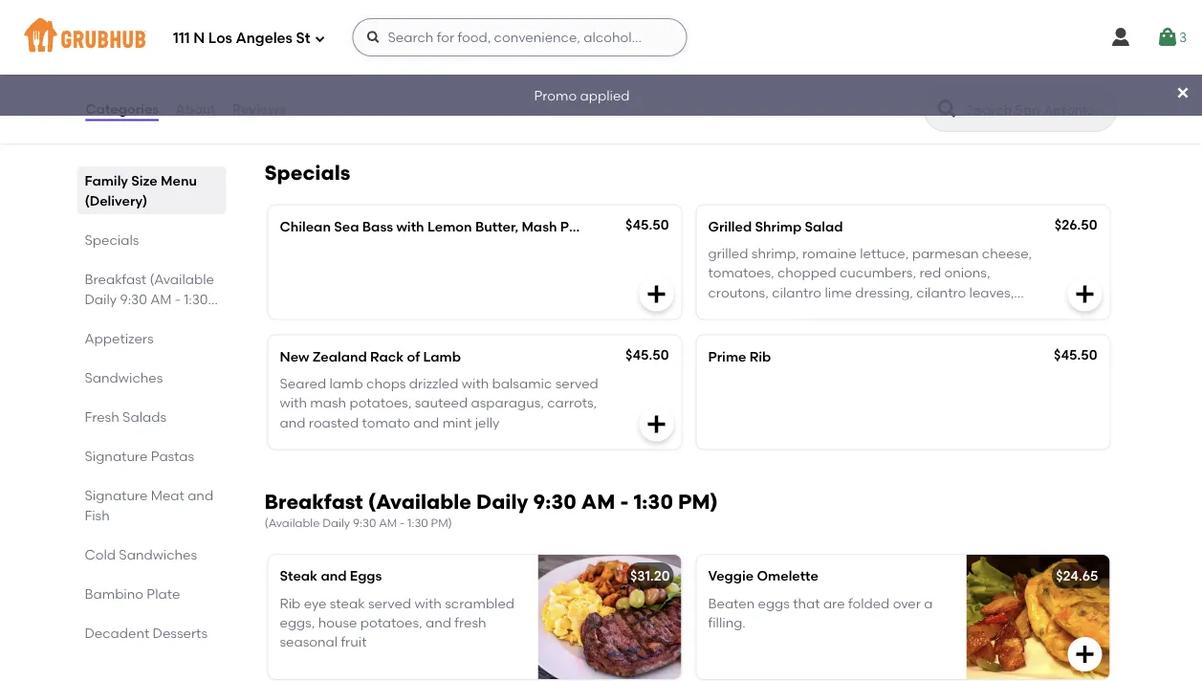 Task type: locate. For each thing, give the bounding box(es) containing it.
potatoes, up 'fruit'
[[360, 614, 423, 631]]

1 vertical spatial rib
[[280, 595, 301, 611]]

breakfast (available daily 9:30 am - 1:30 pm) (available daily 9:30 am - 1:30 pm)
[[265, 490, 718, 530]]

breakfast down specials tab
[[85, 271, 146, 287]]

- inside breakfast (available daily 9:30 am - 1:30 pm) appetizers
[[175, 291, 181, 307]]

signature down fresh salads
[[85, 448, 148, 464]]

signature for signature pastas
[[85, 448, 148, 464]]

1 vertical spatial potatoes,
[[360, 614, 423, 631]]

svg image
[[645, 85, 668, 108], [1176, 85, 1191, 100], [645, 283, 668, 306], [1074, 283, 1097, 306], [645, 413, 668, 436], [1074, 643, 1097, 666]]

(delivery)
[[85, 192, 147, 209]]

breakfast
[[85, 271, 146, 287], [265, 490, 363, 514]]

potatoes, inside seared lamb chops drizzled with balsamic served with mash potatoes, sauteed asparagus, carrots, and roasted tomato and mint jelly
[[350, 395, 412, 411]]

family size menu (delivery)
[[85, 172, 197, 209]]

creme
[[510, 64, 552, 81]]

pm)
[[85, 311, 109, 327], [678, 490, 718, 514], [431, 516, 452, 530]]

1 horizontal spatial (available
[[265, 516, 320, 530]]

0 vertical spatial 1:30
[[184, 291, 208, 307]]

9:30 for breakfast (available daily 9:30 am - 1:30 pm) appetizers
[[120, 291, 147, 307]]

served up carrots,
[[556, 375, 599, 392]]

- for breakfast (available daily 9:30 am - 1:30 pm) appetizers
[[175, 291, 181, 307]]

pm) up scrambled
[[431, 516, 452, 530]]

1 vertical spatial (available
[[368, 490, 472, 514]]

specials inside tab
[[85, 232, 139, 248]]

filling.
[[708, 614, 746, 631]]

1 horizontal spatial -
[[400, 516, 405, 530]]

appetizers
[[85, 330, 154, 346]]

1 horizontal spatial breakfast
[[265, 490, 363, 514]]

0 vertical spatial signature
[[85, 448, 148, 464]]

0 horizontal spatial cilantro
[[772, 284, 822, 300]]

categories button
[[85, 75, 160, 144]]

(available down specials tab
[[150, 271, 214, 287]]

new
[[280, 348, 309, 365]]

0 vertical spatial breakfast
[[85, 271, 146, 287]]

svg image
[[1110, 26, 1133, 49], [1157, 26, 1180, 49], [366, 30, 381, 45], [314, 33, 326, 44]]

1 vertical spatial pm)
[[678, 490, 718, 514]]

svg image inside 3 button
[[1157, 26, 1180, 49]]

tomatoes,
[[708, 265, 775, 281]]

1 horizontal spatial cilantro
[[917, 284, 967, 300]]

(available for breakfast (available daily 9:30 am - 1:30 pm) (available daily 9:30 am - 1:30 pm)
[[368, 490, 472, 514]]

sandwiches up plate on the left bottom of page
[[119, 546, 197, 563]]

2 horizontal spatial daily
[[477, 490, 528, 514]]

daily for breakfast (available daily 9:30 am - 1:30 pm) (available daily 9:30 am - 1:30 pm)
[[477, 490, 528, 514]]

Search San Antonio Winery Los Angeles search field
[[965, 100, 1111, 119]]

chilean sea bass with lemon butter, mash potato, vegetables
[[280, 218, 686, 234]]

-
[[175, 291, 181, 307], [620, 490, 629, 514], [400, 516, 405, 530]]

appetizers tab
[[85, 328, 219, 348]]

0 horizontal spatial specials
[[85, 232, 139, 248]]

brioche bread, blueberry compote, creme anglaise, chocolate syrup
[[280, 64, 614, 100]]

pm) up appetizers
[[85, 311, 109, 327]]

1 vertical spatial daily
[[477, 490, 528, 514]]

2 horizontal spatial am
[[582, 490, 616, 514]]

2 horizontal spatial 1:30
[[634, 490, 674, 514]]

and inside rib eye steak served with scrambled eggs, house potatoes, and fresh seasonal fruit
[[426, 614, 452, 631]]

signature meat and fish tab
[[85, 485, 219, 525]]

2 vertical spatial daily
[[323, 516, 350, 530]]

1 vertical spatial breakfast
[[265, 490, 363, 514]]

am for breakfast (available daily 9:30 am - 1:30 pm) (available daily 9:30 am - 1:30 pm)
[[582, 490, 616, 514]]

$24.65
[[1056, 568, 1099, 584]]

menu
[[161, 172, 197, 188]]

1 vertical spatial -
[[620, 490, 629, 514]]

1 vertical spatial am
[[582, 490, 616, 514]]

2 vertical spatial 9:30
[[353, 516, 376, 530]]

rib
[[750, 348, 772, 365], [280, 595, 301, 611]]

reviews button
[[231, 75, 286, 144]]

2 horizontal spatial 9:30
[[533, 490, 577, 514]]

9:30
[[120, 291, 147, 307], [533, 490, 577, 514], [353, 516, 376, 530]]

1 vertical spatial signature
[[85, 487, 148, 503]]

daily up appetizers
[[85, 291, 117, 307]]

0 horizontal spatial 1:30
[[184, 291, 208, 307]]

0 vertical spatial rib
[[750, 348, 772, 365]]

and right meat
[[188, 487, 213, 503]]

1 vertical spatial specials
[[85, 232, 139, 248]]

0 vertical spatial 9:30
[[120, 291, 147, 307]]

cilantro down chopped
[[772, 284, 822, 300]]

blueberry bread pudding (single-serve)
[[280, 37, 537, 54]]

(available
[[150, 271, 214, 287], [368, 490, 472, 514], [265, 516, 320, 530]]

pm) up "veggie"
[[678, 490, 718, 514]]

specials up chilean
[[265, 160, 351, 185]]

asparagus,
[[471, 395, 544, 411]]

rib right prime
[[750, 348, 772, 365]]

diced
[[708, 303, 745, 320]]

breakfast for breakfast (available daily 9:30 am - 1:30 pm) appetizers
[[85, 271, 146, 287]]

signature inside signature meat and fish
[[85, 487, 148, 503]]

1:30 inside breakfast (available daily 9:30 am - 1:30 pm) appetizers
[[184, 291, 208, 307]]

with left scrambled
[[415, 595, 442, 611]]

1 cilantro from the left
[[772, 284, 822, 300]]

daily inside breakfast (available daily 9:30 am - 1:30 pm) appetizers
[[85, 291, 117, 307]]

eggs
[[758, 595, 790, 611]]

cold sandwiches tab
[[85, 544, 219, 564]]

0 vertical spatial -
[[175, 291, 181, 307]]

rib inside rib eye steak served with scrambled eggs, house potatoes, and fresh seasonal fruit
[[280, 595, 301, 611]]

2 horizontal spatial pm)
[[678, 490, 718, 514]]

cilantro
[[772, 284, 822, 300], [917, 284, 967, 300]]

1 vertical spatial sandwiches
[[119, 546, 197, 563]]

zealand
[[313, 348, 367, 365]]

pm) for breakfast (available daily 9:30 am - 1:30 pm) appetizers
[[85, 311, 109, 327]]

Search for food, convenience, alcohol... search field
[[353, 18, 687, 56]]

2 signature from the top
[[85, 487, 148, 503]]

romaine
[[803, 245, 857, 261]]

$45.50
[[626, 216, 669, 232], [626, 346, 669, 363], [1054, 346, 1098, 363]]

applied
[[580, 87, 630, 103]]

chopped
[[778, 265, 837, 281]]

daily for breakfast (available daily 9:30 am - 1:30 pm) appetizers
[[85, 291, 117, 307]]

1 vertical spatial 9:30
[[533, 490, 577, 514]]

111 n los angeles st
[[173, 30, 310, 47]]

0 horizontal spatial breakfast
[[85, 271, 146, 287]]

1:30 for breakfast (available daily 9:30 am - 1:30 pm) appetizers
[[184, 291, 208, 307]]

0 vertical spatial sandwiches
[[85, 369, 163, 386]]

house
[[318, 614, 357, 631]]

fish
[[85, 507, 110, 523]]

potatoes, down chops
[[350, 395, 412, 411]]

lamb
[[423, 348, 461, 365]]

pm) inside breakfast (available daily 9:30 am - 1:30 pm) appetizers
[[85, 311, 109, 327]]

daily down jelly
[[477, 490, 528, 514]]

1 horizontal spatial specials
[[265, 160, 351, 185]]

1 signature from the top
[[85, 448, 148, 464]]

0 horizontal spatial (available
[[150, 271, 214, 287]]

svg image for brioche bread, blueberry compote, creme anglaise, chocolate syrup
[[645, 85, 668, 108]]

1:30
[[184, 291, 208, 307], [634, 490, 674, 514], [408, 516, 428, 530]]

2 horizontal spatial (available
[[368, 490, 472, 514]]

(available down tomato
[[368, 490, 472, 514]]

breakfast up steak
[[265, 490, 363, 514]]

daily
[[85, 291, 117, 307], [477, 490, 528, 514], [323, 516, 350, 530]]

0 vertical spatial (available
[[150, 271, 214, 287]]

served inside rib eye steak served with scrambled eggs, house potatoes, and fresh seasonal fruit
[[368, 595, 411, 611]]

9:30 inside breakfast (available daily 9:30 am - 1:30 pm) appetizers
[[120, 291, 147, 307]]

and left fresh
[[426, 614, 452, 631]]

potatoes,
[[350, 395, 412, 411], [360, 614, 423, 631]]

seared lamb chops drizzled with balsamic served with mash potatoes, sauteed asparagus, carrots, and roasted tomato and mint jelly
[[280, 375, 599, 431]]

0 horizontal spatial rib
[[280, 595, 301, 611]]

and down seared
[[280, 414, 306, 431]]

fresh
[[455, 614, 487, 631]]

0 horizontal spatial daily
[[85, 291, 117, 307]]

veggie omelette image
[[967, 555, 1110, 679]]

cold sandwiches
[[85, 546, 197, 563]]

sea
[[334, 218, 359, 234]]

categories
[[86, 101, 159, 117]]

decadent
[[85, 625, 149, 641]]

chocolate
[[280, 84, 346, 100]]

0 horizontal spatial served
[[368, 595, 411, 611]]

0 horizontal spatial pm)
[[85, 311, 109, 327]]

1:30 for breakfast (available daily 9:30 am - 1:30 pm) (available daily 9:30 am - 1:30 pm)
[[634, 490, 674, 514]]

(available for breakfast (available daily 9:30 am - 1:30 pm) appetizers
[[150, 271, 214, 287]]

0 vertical spatial served
[[556, 375, 599, 392]]

breakfast inside breakfast (available daily 9:30 am - 1:30 pm) (available daily 9:30 am - 1:30 pm)
[[265, 490, 363, 514]]

111
[[173, 30, 190, 47]]

croutons,
[[708, 284, 769, 300]]

with
[[396, 218, 424, 234], [462, 375, 489, 392], [280, 395, 307, 411], [415, 595, 442, 611]]

rib up eggs,
[[280, 595, 301, 611]]

0 vertical spatial am
[[150, 291, 172, 307]]

beaten
[[708, 595, 755, 611]]

$15.60
[[629, 36, 669, 52]]

0 vertical spatial pm)
[[85, 311, 109, 327]]

1 vertical spatial 1:30
[[634, 490, 674, 514]]

0 horizontal spatial -
[[175, 291, 181, 307]]

1 horizontal spatial pm)
[[431, 516, 452, 530]]

balsamic
[[492, 375, 552, 392]]

and down sauteed
[[414, 414, 439, 431]]

am inside breakfast (available daily 9:30 am - 1:30 pm) appetizers
[[150, 291, 172, 307]]

and
[[280, 414, 306, 431], [414, 414, 439, 431], [188, 487, 213, 503], [321, 568, 347, 584], [426, 614, 452, 631]]

eggs,
[[280, 614, 315, 631]]

fresh
[[85, 409, 119, 425]]

1 vertical spatial served
[[368, 595, 411, 611]]

served down eggs
[[368, 595, 411, 611]]

bambino
[[85, 586, 144, 602]]

specials
[[265, 160, 351, 185], [85, 232, 139, 248]]

seasonal
[[280, 634, 338, 650]]

(available up steak
[[265, 516, 320, 530]]

served
[[556, 375, 599, 392], [368, 595, 411, 611]]

3 button
[[1157, 20, 1187, 55]]

0 horizontal spatial am
[[150, 291, 172, 307]]

daily up the steak and eggs
[[323, 516, 350, 530]]

1 horizontal spatial 1:30
[[408, 516, 428, 530]]

2 horizontal spatial -
[[620, 490, 629, 514]]

cilantro down red
[[917, 284, 967, 300]]

specials down (delivery)
[[85, 232, 139, 248]]

breakfast inside breakfast (available daily 9:30 am - 1:30 pm) appetizers
[[85, 271, 146, 287]]

potatoes, inside rib eye steak served with scrambled eggs, house potatoes, and fresh seasonal fruit
[[360, 614, 423, 631]]

promo applied
[[534, 87, 630, 103]]

signature inside signature pastas tab
[[85, 448, 148, 464]]

0 horizontal spatial 9:30
[[120, 291, 147, 307]]

2 vertical spatial am
[[379, 516, 397, 530]]

1 horizontal spatial served
[[556, 375, 599, 392]]

signature up fish
[[85, 487, 148, 503]]

about
[[175, 101, 216, 117]]

signature meat and fish
[[85, 487, 213, 523]]

sandwiches up fresh salads
[[85, 369, 163, 386]]

svg image for seared lamb chops drizzled with balsamic served with mash potatoes, sauteed asparagus, carrots, and roasted tomato and mint jelly
[[645, 413, 668, 436]]

1 horizontal spatial daily
[[323, 516, 350, 530]]

carrots,
[[547, 395, 597, 411]]

breakfast for breakfast (available daily 9:30 am - 1:30 pm) (available daily 9:30 am - 1:30 pm)
[[265, 490, 363, 514]]

0 vertical spatial potatoes,
[[350, 395, 412, 411]]

(available inside breakfast (available daily 9:30 am - 1:30 pm) appetizers
[[150, 271, 214, 287]]

about button
[[174, 75, 217, 144]]

0 vertical spatial daily
[[85, 291, 117, 307]]

size
[[131, 172, 158, 188]]



Task type: describe. For each thing, give the bounding box(es) containing it.
cucumbers,
[[840, 265, 917, 281]]

grilled shrimp salad
[[708, 218, 843, 234]]

plate
[[147, 586, 180, 602]]

svg image for beaten eggs that are folded over a filling.
[[1074, 643, 1097, 666]]

and up steak
[[321, 568, 347, 584]]

lamb
[[330, 375, 363, 392]]

los
[[208, 30, 232, 47]]

folded
[[849, 595, 890, 611]]

eggs
[[350, 568, 382, 584]]

bambino plate tab
[[85, 584, 219, 604]]

with down seared
[[280, 395, 307, 411]]

1 horizontal spatial rib
[[750, 348, 772, 365]]

mash
[[310, 395, 346, 411]]

main navigation navigation
[[0, 0, 1203, 75]]

red
[[920, 265, 942, 281]]

desserts
[[153, 625, 208, 641]]

svg image for grilled shrimp, romaine lettuce, parmesan cheese, tomatoes, chopped cucumbers, red onions, croutons, cilantro lime dressing, cilantro leaves, diced mangos
[[1074, 283, 1097, 306]]

sandwiches tab
[[85, 367, 219, 387]]

n
[[193, 30, 205, 47]]

signature for signature meat and fish
[[85, 487, 148, 503]]

fruit
[[341, 634, 367, 650]]

eye
[[304, 595, 327, 611]]

rack
[[370, 348, 404, 365]]

9:30 for breakfast (available daily 9:30 am - 1:30 pm) (available daily 9:30 am - 1:30 pm)
[[533, 490, 577, 514]]

that
[[793, 595, 820, 611]]

(single-
[[448, 37, 497, 54]]

mint
[[443, 414, 472, 431]]

veggie omelette
[[708, 568, 819, 584]]

$45.50 for chilean sea bass with lemon butter, mash potato, vegetables
[[626, 216, 669, 232]]

seared
[[280, 375, 326, 392]]

tomato
[[362, 414, 410, 431]]

decadent desserts tab
[[85, 623, 219, 643]]

2 vertical spatial 1:30
[[408, 516, 428, 530]]

compote,
[[444, 64, 507, 81]]

steak
[[280, 568, 318, 584]]

pastas
[[151, 448, 194, 464]]

search icon image
[[936, 98, 959, 121]]

st
[[296, 30, 310, 47]]

lettuce,
[[860, 245, 909, 261]]

omelette
[[757, 568, 819, 584]]

steak
[[330, 595, 365, 611]]

2 vertical spatial (available
[[265, 516, 320, 530]]

pm) for breakfast (available daily 9:30 am - 1:30 pm) (available daily 9:30 am - 1:30 pm)
[[678, 490, 718, 514]]

steak and eggs
[[280, 568, 382, 584]]

sandwiches inside sandwiches "tab"
[[85, 369, 163, 386]]

decadent desserts
[[85, 625, 208, 641]]

cold
[[85, 546, 116, 563]]

leaves,
[[970, 284, 1014, 300]]

2 vertical spatial pm)
[[431, 516, 452, 530]]

fresh salads tab
[[85, 407, 219, 427]]

butter,
[[475, 218, 519, 234]]

specials tab
[[85, 230, 219, 250]]

blueberry
[[280, 37, 343, 54]]

a
[[924, 595, 933, 611]]

family
[[85, 172, 128, 188]]

cheese,
[[982, 245, 1032, 261]]

0 vertical spatial specials
[[265, 160, 351, 185]]

scrambled
[[445, 595, 515, 611]]

onions,
[[945, 265, 991, 281]]

family size menu (delivery) tab
[[85, 170, 219, 210]]

am for breakfast (available daily 9:30 am - 1:30 pm) appetizers
[[150, 291, 172, 307]]

shrimp
[[755, 218, 802, 234]]

syrup
[[349, 84, 384, 100]]

with up "asparagus,"
[[462, 375, 489, 392]]

chops
[[366, 375, 406, 392]]

and inside signature meat and fish
[[188, 487, 213, 503]]

beaten eggs that are folded over a filling.
[[708, 595, 933, 631]]

angeles
[[236, 30, 293, 47]]

2 cilantro from the left
[[917, 284, 967, 300]]

breakfast (available daily 9:30 am - 1:30 pm) appetizers
[[85, 271, 214, 346]]

over
[[893, 595, 921, 611]]

lemon
[[428, 218, 472, 234]]

fresh salads
[[85, 409, 167, 425]]

lime
[[825, 284, 852, 300]]

signature pastas tab
[[85, 446, 219, 466]]

$31.20
[[630, 568, 670, 584]]

1 horizontal spatial 9:30
[[353, 516, 376, 530]]

2 vertical spatial -
[[400, 516, 405, 530]]

served inside seared lamb chops drizzled with balsamic served with mash potatoes, sauteed asparagus, carrots, and roasted tomato and mint jelly
[[556, 375, 599, 392]]

breakfast (available daily 9:30 am - 1:30 pm) tab
[[85, 269, 219, 327]]

sandwiches inside cold sandwiches tab
[[119, 546, 197, 563]]

chilean
[[280, 218, 331, 234]]

are
[[824, 595, 845, 611]]

1 horizontal spatial am
[[379, 516, 397, 530]]

serve)
[[497, 37, 537, 54]]

shrimp,
[[752, 245, 800, 261]]

vegetables
[[612, 218, 686, 234]]

with inside rib eye steak served with scrambled eggs, house potatoes, and fresh seasonal fruit
[[415, 595, 442, 611]]

steak and eggs image
[[538, 555, 682, 679]]

of
[[407, 348, 420, 365]]

mangos
[[749, 303, 802, 320]]

blueberry
[[379, 64, 441, 81]]

salads
[[123, 409, 167, 425]]

reviews
[[232, 101, 285, 117]]

mash
[[522, 218, 557, 234]]

$45.50 for prime rib
[[1054, 346, 1098, 363]]

salad
[[805, 218, 843, 234]]

grilled
[[708, 245, 749, 261]]

$26.50
[[1055, 216, 1098, 232]]

potato,
[[561, 218, 608, 234]]

jelly
[[475, 414, 500, 431]]

new zealand rack of lamb
[[280, 348, 461, 365]]

with right bass
[[396, 218, 424, 234]]

promo
[[534, 87, 577, 103]]

prime rib
[[708, 348, 772, 365]]

- for breakfast (available daily 9:30 am - 1:30 pm) (available daily 9:30 am - 1:30 pm)
[[620, 490, 629, 514]]

bambino plate
[[85, 586, 180, 602]]

bread
[[346, 37, 386, 54]]

rib eye steak served with scrambled eggs, house potatoes, and fresh seasonal fruit
[[280, 595, 515, 650]]

grilled
[[708, 218, 752, 234]]

signature pastas
[[85, 448, 194, 464]]

parmesan
[[912, 245, 979, 261]]



Task type: vqa. For each thing, say whether or not it's contained in the screenshot.
Promo applied
yes



